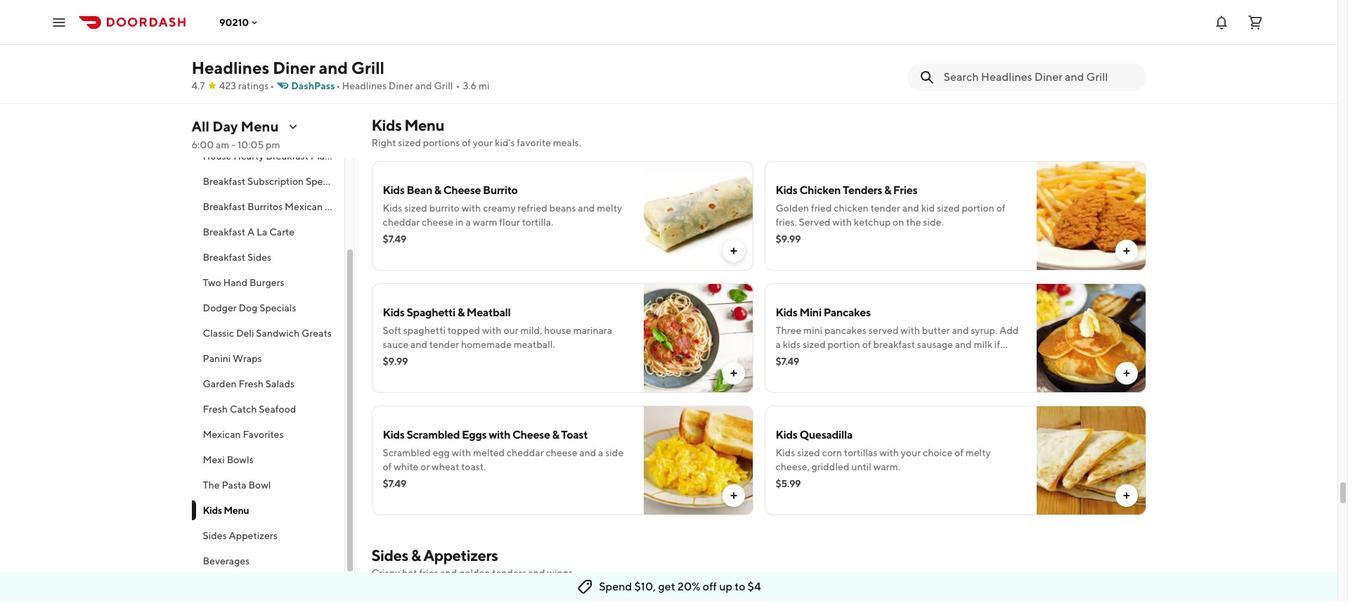 Task type: describe. For each thing, give the bounding box(es) containing it.
& inside kids chicken tenders & fries golden fried chicken tender and kid sized portion of fries. served with ketchup on the side. $9.99
[[884, 183, 891, 197]]

and inside kids chicken tenders & fries golden fried chicken tender and kid sized portion of fries. served with ketchup on the side. $9.99
[[902, 202, 919, 214]]

& inside kids bean & cheese burrito kids sized burrito with creamy refried beans and melty cheddar cheese in a warm flour tortilla. $7.49
[[434, 183, 441, 197]]

the pasta bowl
[[203, 479, 271, 491]]

classic deli sandwich greats button
[[192, 321, 344, 346]]

423
[[219, 80, 236, 91]]

chicken
[[834, 202, 869, 214]]

add inside "kids mini pancakes three mini pancakes served with butter and syrup. add a kids sized portion of breakfast sausage and milk if you'd like."
[[1000, 325, 1019, 336]]

$5.99
[[776, 478, 801, 489]]

choice inside kids quesadilla kids sized corn tortillas  with your choice of melty cheese, griddled until warm. $5.99
[[923, 447, 953, 458]]

kids scrambled eggs with cheese & toast image
[[644, 406, 753, 515]]

ratings
[[238, 80, 269, 91]]

cheese,
[[776, 461, 810, 472]]

panini wraps
[[203, 353, 262, 364]]

your inside kids quesadilla kids sized corn tortillas  with your choice of melty cheese, griddled until warm. $5.99
[[901, 447, 921, 458]]

garden
[[203, 378, 237, 389]]

spaghetti
[[407, 306, 456, 319]]

griddled
[[812, 461, 850, 472]]

with up melted
[[489, 428, 510, 441]]

penne,
[[425, 31, 456, 42]]

kids quesadilla kids sized corn tortillas  with your choice of melty cheese, griddled until warm. $5.99
[[776, 428, 991, 489]]

1 vertical spatial scrambled
[[383, 447, 431, 458]]

all
[[192, 118, 210, 134]]

la
[[257, 226, 267, 238]]

1 horizontal spatial mexican
[[285, 201, 323, 212]]

get
[[658, 580, 675, 593]]

beans
[[549, 202, 576, 214]]

wheat
[[432, 461, 459, 472]]

$10,
[[634, 580, 656, 593]]

and left milk
[[955, 339, 972, 350]]

spend
[[599, 580, 632, 593]]

diner for headlines diner and grill
[[273, 58, 315, 77]]

mild,
[[521, 325, 542, 336]]

topped
[[448, 325, 480, 336]]

of inside kids menu right sized portions of your kid's favorite meals.
[[462, 137, 471, 148]]

am
[[216, 139, 229, 150]]

add inside chef's special tomato and cream sauce tossed with your choice of penne, linguine or fettuccine. add on sauteed or grilled veggies and a protein if you'd like.
[[557, 31, 577, 42]]

cheese inside kids bean & cheese burrito kids sized burrito with creamy refried beans and melty cheddar cheese in a warm flour tortilla. $7.49
[[443, 183, 481, 197]]

breakfast for a
[[203, 226, 245, 238]]

chef's
[[383, 17, 412, 28]]

on inside kids chicken tenders & fries golden fried chicken tender and kid sized portion of fries. served with ketchup on the side. $9.99
[[893, 217, 904, 228]]

beverages button
[[192, 548, 344, 574]]

0 horizontal spatial favorites
[[243, 429, 284, 440]]

creamy
[[483, 202, 516, 214]]

kids quesadilla image
[[1037, 406, 1146, 515]]

tender inside kids chicken tenders & fries golden fried chicken tender and kid sized portion of fries. served with ketchup on the side. $9.99
[[871, 202, 901, 214]]

right
[[372, 137, 396, 148]]

if inside chef's special tomato and cream sauce tossed with your choice of penne, linguine or fettuccine. add on sauteed or grilled veggies and a protein if you'd like.
[[521, 45, 526, 56]]

day
[[212, 118, 238, 134]]

90210
[[219, 17, 249, 28]]

cheddar inside kids scrambled eggs with cheese & toast scrambled egg with melted cheddar cheese and a side of white or wheat toast. $7.49
[[507, 447, 544, 458]]

the
[[906, 217, 921, 228]]

a inside chef's special tomato and cream sauce tossed with your choice of penne, linguine or fettuccine. add on sauteed or grilled veggies and a protein if you'd like.
[[479, 45, 484, 56]]

house
[[203, 150, 232, 162]]

up
[[719, 580, 733, 593]]

with up toast.
[[452, 447, 471, 458]]

pancakes
[[824, 306, 871, 319]]

on inside chef's special tomato and cream sauce tossed with your choice of penne, linguine or fettuccine. add on sauteed or grilled veggies and a protein if you'd like.
[[579, 31, 590, 42]]

of inside kids quesadilla kids sized corn tortillas  with your choice of melty cheese, griddled until warm. $5.99
[[955, 447, 964, 458]]

of inside chef's special tomato and cream sauce tossed with your choice of penne, linguine or fettuccine. add on sauteed or grilled veggies and a protein if you'd like.
[[414, 31, 424, 42]]

linguine
[[458, 31, 494, 42]]

kids for burrito
[[383, 183, 405, 197]]

sauce inside chef's special tomato and cream sauce tossed with your choice of penne, linguine or fettuccine. add on sauteed or grilled veggies and a protein if you'd like.
[[529, 17, 555, 28]]

kids menu right sized portions of your kid's favorite meals.
[[372, 116, 581, 148]]

fresh catch seafood button
[[192, 396, 344, 422]]

veggies
[[424, 45, 458, 56]]

tenders
[[492, 567, 526, 579]]

kids spaghetti & meatball image
[[644, 283, 753, 393]]

and left wings.
[[528, 567, 545, 579]]

breakfast up subscription
[[266, 150, 309, 162]]

or for scrambled
[[421, 461, 430, 472]]

3.6
[[463, 80, 477, 91]]

& inside sides & appetizers crispy hot fries and golden tenders and wings.
[[411, 546, 421, 564]]

of inside kids scrambled eggs with cheese & toast scrambled egg with melted cheddar cheese and a side of white or wheat toast. $7.49
[[383, 461, 392, 472]]

toast
[[561, 428, 588, 441]]

and up linguine
[[481, 17, 498, 28]]

of inside kids chicken tenders & fries golden fried chicken tender and kid sized portion of fries. served with ketchup on the side. $9.99
[[997, 202, 1006, 214]]

served
[[869, 325, 899, 336]]

breakfast subscription specials button
[[192, 169, 344, 194]]

and inside kids scrambled eggs with cheese & toast scrambled egg with melted cheddar cheese and a side of white or wheat toast. $7.49
[[579, 447, 596, 458]]

mexi
[[203, 454, 225, 465]]

tender inside the kids spaghetti & meatball soft spaghetti topped with our mild, house marinara sauce and tender homemade meatball. $9.99
[[429, 339, 459, 350]]

ketchup
[[854, 217, 891, 228]]

and inside the kids spaghetti & meatball soft spaghetti topped with our mild, house marinara sauce and tender homemade meatball. $9.99
[[411, 339, 427, 350]]

add item to cart image for kids mini pancakes
[[1121, 368, 1132, 379]]

a inside "kids mini pancakes three mini pancakes served with butter and syrup. add a kids sized portion of breakfast sausage and milk if you'd like."
[[776, 339, 781, 350]]

kids for mini
[[776, 306, 798, 319]]

sized inside kids quesadilla kids sized corn tortillas  with your choice of melty cheese, griddled until warm. $5.99
[[797, 447, 820, 458]]

seasoned fries image
[[644, 591, 753, 601]]

sized inside "kids mini pancakes three mini pancakes served with butter and syrup. add a kids sized portion of breakfast sausage and milk if you'd like."
[[803, 339, 826, 350]]

served
[[799, 217, 831, 228]]

sandwich
[[256, 328, 300, 339]]

and down linguine
[[460, 45, 477, 56]]

flour
[[499, 217, 520, 228]]

pm
[[266, 139, 280, 150]]

if inside "kids mini pancakes three mini pancakes served with butter and syrup. add a kids sized portion of breakfast sausage and milk if you'd like."
[[995, 339, 1000, 350]]

fries.
[[776, 217, 797, 228]]

the
[[203, 479, 220, 491]]

2 • from the left
[[336, 80, 341, 91]]

two hand burgers
[[203, 277, 284, 288]]

side.
[[923, 217, 944, 228]]

kids for soft
[[383, 306, 405, 319]]

90210 button
[[219, 17, 260, 28]]

mini
[[800, 306, 822, 319]]

Item Search search field
[[944, 70, 1135, 85]]

special
[[414, 17, 445, 28]]

sides appetizers
[[203, 530, 278, 541]]

0 items, open order cart image
[[1247, 14, 1264, 31]]

bowl
[[248, 479, 271, 491]]

menu for kids menu right sized portions of your kid's favorite meals.
[[404, 116, 444, 134]]

house hearty breakfast plates
[[203, 150, 338, 162]]

0 horizontal spatial mexican
[[203, 429, 241, 440]]

melty inside kids bean & cheese burrito kids sized burrito with creamy refried beans and melty cheddar cheese in a warm flour tortilla. $7.49
[[597, 202, 622, 214]]

and left syrup. on the right bottom of the page
[[952, 325, 969, 336]]

kids bean & cheese burrito kids sized burrito with creamy refried beans and melty cheddar cheese in a warm flour tortilla. $7.49
[[383, 183, 622, 245]]

tortillas
[[844, 447, 878, 458]]

subscription
[[247, 176, 304, 187]]

portion inside "kids mini pancakes three mini pancakes served with butter and syrup. add a kids sized portion of breakfast sausage and milk if you'd like."
[[828, 339, 860, 350]]

mexican favorites button
[[192, 422, 344, 447]]

classic
[[203, 328, 234, 339]]

cheese inside kids bean & cheese burrito kids sized burrito with creamy refried beans and melty cheddar cheese in a warm flour tortilla. $7.49
[[422, 217, 454, 228]]

sized inside kids menu right sized portions of your kid's favorite meals.
[[398, 137, 421, 148]]

your inside chef's special tomato and cream sauce tossed with your choice of penne, linguine or fettuccine. add on sauteed or grilled veggies and a protein if you'd like.
[[610, 17, 630, 28]]

kids bean & cheese burrito image
[[644, 161, 753, 271]]

add item to cart image for kids spaghetti & meatball
[[728, 368, 739, 379]]

protein
[[486, 45, 519, 56]]

off
[[703, 580, 717, 593]]

$7.49 for sized
[[383, 233, 406, 245]]

headlines diner and grill
[[192, 58, 385, 77]]

and inside kids bean & cheese burrito kids sized burrito with creamy refried beans and melty cheddar cheese in a warm flour tortilla. $7.49
[[578, 202, 595, 214]]

golden
[[776, 202, 809, 214]]

0 vertical spatial sides
[[247, 252, 271, 263]]

breakfast
[[873, 339, 915, 350]]

kids chicken tenders & fries image
[[1037, 161, 1146, 271]]

seafood
[[259, 404, 296, 415]]

appetizers inside sides appetizers button
[[229, 530, 278, 541]]

3 • from the left
[[456, 80, 460, 91]]

sides for appetizers
[[203, 530, 227, 541]]

of inside "kids mini pancakes three mini pancakes served with butter and syrup. add a kids sized portion of breakfast sausage and milk if you'd like."
[[862, 339, 871, 350]]

with inside kids quesadilla kids sized corn tortillas  with your choice of melty cheese, griddled until warm. $5.99
[[880, 447, 899, 458]]

tortilla.
[[522, 217, 554, 228]]

$9.99 inside the kids spaghetti & meatball soft spaghetti topped with our mild, house marinara sauce and tender homemade meatball. $9.99
[[383, 356, 408, 367]]

breakfast burritos mexican morning favorites button
[[192, 194, 405, 219]]



Task type: vqa. For each thing, say whether or not it's contained in the screenshot.


Task type: locate. For each thing, give the bounding box(es) containing it.
add item to cart image for kids bean & cheese burrito
[[728, 245, 739, 257]]

1 vertical spatial sides
[[203, 530, 227, 541]]

a right in
[[466, 217, 471, 228]]

0 horizontal spatial cheese
[[422, 217, 454, 228]]

sauce inside the kids spaghetti & meatball soft spaghetti topped with our mild, house marinara sauce and tender homemade meatball. $9.99
[[383, 339, 409, 350]]

fries
[[893, 183, 918, 197]]

0 vertical spatial add item to cart image
[[1121, 245, 1132, 257]]

sized right right at the left of page
[[398, 137, 421, 148]]

add
[[557, 31, 577, 42], [1000, 325, 1019, 336]]

pasta with pink sauce image
[[644, 0, 753, 85]]

2 vertical spatial or
[[421, 461, 430, 472]]

0 vertical spatial favorites
[[365, 201, 405, 212]]

1 vertical spatial tender
[[429, 339, 459, 350]]

tender up the ketchup
[[871, 202, 901, 214]]

1 vertical spatial headlines
[[342, 80, 387, 91]]

add down "tossed"
[[557, 31, 577, 42]]

1 horizontal spatial $9.99
[[776, 233, 801, 245]]

with inside the kids spaghetti & meatball soft spaghetti topped with our mild, house marinara sauce and tender homemade meatball. $9.99
[[482, 325, 502, 336]]

portion right kid
[[962, 202, 995, 214]]

greats
[[302, 328, 332, 339]]

dodger dog specials
[[203, 302, 296, 314]]

headlines diner and grill • 3.6 mi
[[342, 80, 490, 91]]

or for special
[[383, 45, 392, 56]]

with inside kids chicken tenders & fries golden fried chicken tender and kid sized portion of fries. served with ketchup on the side. $9.99
[[833, 217, 852, 228]]

0 horizontal spatial you'd
[[528, 45, 553, 56]]

carte
[[269, 226, 295, 238]]

or
[[496, 31, 505, 42], [383, 45, 392, 56], [421, 461, 430, 472]]

portion inside kids chicken tenders & fries golden fried chicken tender and kid sized portion of fries. served with ketchup on the side. $9.99
[[962, 202, 995, 214]]

fresh
[[239, 378, 264, 389], [203, 404, 228, 415]]

1 vertical spatial choice
[[923, 447, 953, 458]]

a left 'side'
[[598, 447, 603, 458]]

specials inside dodger dog specials button
[[259, 302, 296, 314]]

a inside kids bean & cheese burrito kids sized burrito with creamy refried beans and melty cheddar cheese in a warm flour tortilla. $7.49
[[466, 217, 471, 228]]

headlines up 423
[[192, 58, 269, 77]]

2 vertical spatial $7.49
[[383, 478, 406, 489]]

1 vertical spatial on
[[893, 217, 904, 228]]

breakfast sides button
[[192, 245, 344, 270]]

0 horizontal spatial sauce
[[383, 339, 409, 350]]

0 horizontal spatial fresh
[[203, 404, 228, 415]]

1 vertical spatial add
[[1000, 325, 1019, 336]]

sized up cheese,
[[797, 447, 820, 458]]

4.7
[[192, 80, 205, 91]]

1 horizontal spatial cheese
[[546, 447, 577, 458]]

kids for portions
[[372, 116, 402, 134]]

and right fries
[[440, 567, 457, 579]]

butter
[[922, 325, 950, 336]]

you'd down fettuccine.
[[528, 45, 553, 56]]

0 horizontal spatial cheese
[[443, 183, 481, 197]]

1 horizontal spatial diner
[[389, 80, 413, 91]]

breakfast for subscription
[[203, 176, 245, 187]]

open menu image
[[51, 14, 67, 31]]

0 horizontal spatial tender
[[429, 339, 459, 350]]

0 vertical spatial $7.49
[[383, 233, 406, 245]]

breakfast subscription specials
[[203, 176, 343, 187]]

& right bean on the left
[[434, 183, 441, 197]]

like. down mini
[[802, 353, 820, 364]]

fettuccine.
[[507, 31, 555, 42]]

breakfast sides
[[203, 252, 271, 263]]

$4
[[748, 580, 761, 593]]

•
[[270, 80, 274, 91], [336, 80, 341, 91], [456, 80, 460, 91]]

specials
[[306, 176, 343, 187], [259, 302, 296, 314]]

appetizers up beverages button
[[229, 530, 278, 541]]

meatball.
[[514, 339, 555, 350]]

tender down topped
[[429, 339, 459, 350]]

on left the
[[893, 217, 904, 228]]

kids for corn
[[776, 428, 798, 441]]

cheese inside kids scrambled eggs with cheese & toast scrambled egg with melted cheddar cheese and a side of white or wheat toast. $7.49
[[546, 447, 577, 458]]

2 vertical spatial add item to cart image
[[1121, 490, 1132, 501]]

1 horizontal spatial fresh
[[239, 378, 264, 389]]

hot
[[402, 567, 417, 579]]

with inside "kids mini pancakes three mini pancakes served with butter and syrup. add a kids sized portion of breakfast sausage and milk if you'd like."
[[901, 325, 920, 336]]

hand
[[223, 277, 248, 288]]

1 horizontal spatial like.
[[802, 353, 820, 364]]

$7.49 inside kids scrambled eggs with cheese & toast scrambled egg with melted cheddar cheese and a side of white or wheat toast. $7.49
[[383, 478, 406, 489]]

breakfast up hand on the left top of the page
[[203, 252, 245, 263]]

and right beans at the top left
[[578, 202, 595, 214]]

cheddar right melted
[[507, 447, 544, 458]]

if down fettuccine.
[[521, 45, 526, 56]]

breakfast left a at the top of the page
[[203, 226, 245, 238]]

a left kids
[[776, 339, 781, 350]]

your up the sauteed
[[610, 17, 630, 28]]

mi
[[479, 80, 490, 91]]

breakfast up breakfast a la carte
[[203, 201, 245, 212]]

1 vertical spatial if
[[995, 339, 1000, 350]]

0 horizontal spatial $9.99
[[383, 356, 408, 367]]

0 vertical spatial fresh
[[239, 378, 264, 389]]

you'd inside chef's special tomato and cream sauce tossed with your choice of penne, linguine or fettuccine. add on sauteed or grilled veggies and a protein if you'd like.
[[528, 45, 553, 56]]

1 horizontal spatial or
[[421, 461, 430, 472]]

bowls
[[227, 454, 254, 465]]

diner for headlines diner and grill • 3.6 mi
[[389, 80, 413, 91]]

• right dashpass
[[336, 80, 341, 91]]

sides down la in the left top of the page
[[247, 252, 271, 263]]

& up hot on the bottom left of the page
[[411, 546, 421, 564]]

1 vertical spatial portion
[[828, 339, 860, 350]]

& inside kids scrambled eggs with cheese & toast scrambled egg with melted cheddar cheese and a side of white or wheat toast. $7.49
[[552, 428, 559, 441]]

headlines right dashpass •
[[342, 80, 387, 91]]

on down "tossed"
[[579, 31, 590, 42]]

0 vertical spatial tender
[[871, 202, 901, 214]]

and down the grilled
[[415, 80, 432, 91]]

2 horizontal spatial •
[[456, 80, 460, 91]]

favorites down "fresh catch seafood" button
[[243, 429, 284, 440]]

and up the
[[902, 202, 919, 214]]

sauce up fettuccine.
[[529, 17, 555, 28]]

you'd inside "kids mini pancakes three mini pancakes served with butter and syrup. add a kids sized portion of breakfast sausage and milk if you'd like."
[[776, 353, 800, 364]]

0 horizontal spatial •
[[270, 80, 274, 91]]

kids chicken tenders & fries golden fried chicken tender and kid sized portion of fries. served with ketchup on the side. $9.99
[[776, 183, 1006, 245]]

your right tortillas
[[901, 447, 921, 458]]

0 horizontal spatial choice
[[383, 31, 412, 42]]

0 vertical spatial sauce
[[529, 17, 555, 28]]

kids for cheese
[[383, 428, 405, 441]]

0 vertical spatial cheddar
[[383, 217, 420, 228]]

1 horizontal spatial add
[[1000, 325, 1019, 336]]

1 horizontal spatial tender
[[871, 202, 901, 214]]

• right 'ratings'
[[270, 80, 274, 91]]

menu up portions
[[404, 116, 444, 134]]

kid's
[[495, 137, 515, 148]]

grill
[[351, 58, 385, 77], [434, 80, 453, 91]]

with
[[588, 17, 608, 28], [462, 202, 481, 214], [833, 217, 852, 228], [482, 325, 502, 336], [901, 325, 920, 336], [489, 428, 510, 441], [452, 447, 471, 458], [880, 447, 899, 458]]

0 vertical spatial specials
[[306, 176, 343, 187]]

1 vertical spatial your
[[473, 137, 493, 148]]

& left fries
[[884, 183, 891, 197]]

headlines
[[192, 58, 269, 77], [342, 80, 387, 91]]

a inside kids scrambled eggs with cheese & toast scrambled egg with melted cheddar cheese and a side of white or wheat toast. $7.49
[[598, 447, 603, 458]]

specials down plates on the top of the page
[[306, 176, 343, 187]]

toast.
[[461, 461, 486, 472]]

sized
[[398, 137, 421, 148], [404, 202, 427, 214], [937, 202, 960, 214], [803, 339, 826, 350], [797, 447, 820, 458]]

0 horizontal spatial like.
[[555, 45, 573, 56]]

1 vertical spatial favorites
[[243, 429, 284, 440]]

0 horizontal spatial or
[[383, 45, 392, 56]]

$7.49
[[383, 233, 406, 245], [776, 356, 799, 367], [383, 478, 406, 489]]

0 vertical spatial cheese
[[443, 183, 481, 197]]

& left toast
[[552, 428, 559, 441]]

specials up sandwich
[[259, 302, 296, 314]]

cheese up burrito
[[443, 183, 481, 197]]

specials for dodger dog specials
[[259, 302, 296, 314]]

1 horizontal spatial your
[[610, 17, 630, 28]]

mexi bowls button
[[192, 447, 344, 472]]

breakfast for burritos
[[203, 201, 245, 212]]

breakfast down house
[[203, 176, 245, 187]]

specials for breakfast subscription specials
[[306, 176, 343, 187]]

favorites right the morning
[[365, 201, 405, 212]]

or right white
[[421, 461, 430, 472]]

specials inside the breakfast subscription specials button
[[306, 176, 343, 187]]

2 vertical spatial your
[[901, 447, 921, 458]]

add item to cart image for kids quesadilla
[[1121, 490, 1132, 501]]

1 vertical spatial cheddar
[[507, 447, 544, 458]]

breakfast for sides
[[203, 252, 245, 263]]

a
[[479, 45, 484, 56], [466, 217, 471, 228], [776, 339, 781, 350], [598, 447, 603, 458]]

like. down "tossed"
[[555, 45, 573, 56]]

mexican up mexi bowls
[[203, 429, 241, 440]]

grill for headlines diner and grill
[[351, 58, 385, 77]]

sides inside sides & appetizers crispy hot fries and golden tenders and wings.
[[372, 546, 408, 564]]

dashpass
[[291, 80, 335, 91]]

cheese inside kids scrambled eggs with cheese & toast scrambled egg with melted cheddar cheese and a side of white or wheat toast. $7.49
[[512, 428, 550, 441]]

1 vertical spatial you'd
[[776, 353, 800, 364]]

1 horizontal spatial appetizers
[[423, 546, 498, 564]]

1 • from the left
[[270, 80, 274, 91]]

0 vertical spatial mexican
[[285, 201, 323, 212]]

diner down the grilled
[[389, 80, 413, 91]]

headlines for headlines diner and grill
[[192, 58, 269, 77]]

classic deli sandwich greats
[[203, 328, 332, 339]]

0 vertical spatial or
[[496, 31, 505, 42]]

2 vertical spatial sides
[[372, 546, 408, 564]]

0 horizontal spatial your
[[473, 137, 493, 148]]

1 horizontal spatial cheese
[[512, 428, 550, 441]]

fresh up fresh catch seafood
[[239, 378, 264, 389]]

melty inside kids quesadilla kids sized corn tortillas  with your choice of melty cheese, griddled until warm. $5.99
[[966, 447, 991, 458]]

dog
[[239, 302, 258, 314]]

1 vertical spatial add item to cart image
[[1121, 368, 1132, 379]]

notification bell image
[[1213, 14, 1230, 31]]

0 vertical spatial diner
[[273, 58, 315, 77]]

0 horizontal spatial grill
[[351, 58, 385, 77]]

favorites
[[365, 201, 405, 212], [243, 429, 284, 440]]

1 vertical spatial cheese
[[546, 447, 577, 458]]

headlines for headlines diner and grill • 3.6 mi
[[342, 80, 387, 91]]

kids inside kids chicken tenders & fries golden fried chicken tender and kid sized portion of fries. served with ketchup on the side. $9.99
[[776, 183, 798, 197]]

0 vertical spatial on
[[579, 31, 590, 42]]

1 horizontal spatial •
[[336, 80, 341, 91]]

sized down mini
[[803, 339, 826, 350]]

breakfast burritos mexican morning favorites
[[203, 201, 405, 212]]

chicken
[[800, 183, 841, 197]]

mexican up carte
[[285, 201, 323, 212]]

add item to cart image for kids scrambled eggs with cheese & toast
[[728, 490, 739, 501]]

kids mini pancakes image
[[1037, 283, 1146, 393]]

add item to cart image for kids chicken tenders & fries
[[1121, 245, 1132, 257]]

warm.
[[874, 461, 900, 472]]

to
[[735, 580, 745, 593]]

1 vertical spatial or
[[383, 45, 392, 56]]

burrito
[[483, 183, 518, 197]]

0 vertical spatial grill
[[351, 58, 385, 77]]

milk
[[974, 339, 993, 350]]

20%
[[678, 580, 701, 593]]

cheese down burrito
[[422, 217, 454, 228]]

or inside kids scrambled eggs with cheese & toast scrambled egg with melted cheddar cheese and a side of white or wheat toast. $7.49
[[421, 461, 430, 472]]

sides
[[247, 252, 271, 263], [203, 530, 227, 541], [372, 546, 408, 564]]

refried
[[518, 202, 547, 214]]

menu inside kids menu right sized portions of your kid's favorite meals.
[[404, 116, 444, 134]]

add item to cart image
[[728, 245, 739, 257], [1121, 368, 1132, 379], [728, 490, 739, 501]]

grilled
[[394, 45, 422, 56]]

1 horizontal spatial headlines
[[342, 80, 387, 91]]

and down toast
[[579, 447, 596, 458]]

with up warm.
[[880, 447, 899, 458]]

sauce down soft
[[383, 339, 409, 350]]

like. inside chef's special tomato and cream sauce tossed with your choice of penne, linguine or fettuccine. add on sauteed or grilled veggies and a protein if you'd like.
[[555, 45, 573, 56]]

and up dashpass •
[[319, 58, 348, 77]]

grill up headlines diner and grill • 3.6 mi
[[351, 58, 385, 77]]

kid
[[921, 202, 935, 214]]

favorite
[[517, 137, 551, 148]]

portion down pancakes
[[828, 339, 860, 350]]

1 horizontal spatial you'd
[[776, 353, 800, 364]]

& up topped
[[458, 306, 465, 319]]

bean
[[407, 183, 432, 197]]

cheddar inside kids bean & cheese burrito kids sized burrito with creamy refried beans and melty cheddar cheese in a warm flour tortilla. $7.49
[[383, 217, 420, 228]]

choice inside chef's special tomato and cream sauce tossed with your choice of penne, linguine or fettuccine. add on sauteed or grilled veggies and a protein if you'd like.
[[383, 31, 412, 42]]

kids menu
[[203, 505, 249, 516]]

0 vertical spatial headlines
[[192, 58, 269, 77]]

1 vertical spatial fresh
[[203, 404, 228, 415]]

sauteed
[[592, 31, 628, 42]]

0 horizontal spatial headlines
[[192, 58, 269, 77]]

spaghetti
[[403, 325, 446, 336]]

sized right kid
[[937, 202, 960, 214]]

a down linguine
[[479, 45, 484, 56]]

0 vertical spatial if
[[521, 45, 526, 56]]

sides down kids menu
[[203, 530, 227, 541]]

0 horizontal spatial if
[[521, 45, 526, 56]]

eggs
[[462, 428, 487, 441]]

2 horizontal spatial your
[[901, 447, 921, 458]]

with up homemade
[[482, 325, 502, 336]]

like. inside "kids mini pancakes three mini pancakes served with butter and syrup. add a kids sized portion of breakfast sausage and milk if you'd like."
[[802, 353, 820, 364]]

with up the sauteed
[[588, 17, 608, 28]]

morning
[[325, 201, 363, 212]]

diner up dashpass
[[273, 58, 315, 77]]

portions
[[423, 137, 460, 148]]

1 vertical spatial grill
[[434, 80, 453, 91]]

dashpass •
[[291, 80, 341, 91]]

$7.49 for toast
[[383, 478, 406, 489]]

menu down the pasta bowl
[[224, 505, 249, 516]]

sides up 'crispy'
[[372, 546, 408, 564]]

scrambled up egg
[[407, 428, 460, 441]]

0 vertical spatial scrambled
[[407, 428, 460, 441]]

0 horizontal spatial on
[[579, 31, 590, 42]]

kids for fries
[[776, 183, 798, 197]]

your
[[610, 17, 630, 28], [473, 137, 493, 148], [901, 447, 921, 458]]

your left kid's
[[473, 137, 493, 148]]

0 horizontal spatial melty
[[597, 202, 622, 214]]

or left the grilled
[[383, 45, 392, 56]]

0 vertical spatial appetizers
[[229, 530, 278, 541]]

of
[[414, 31, 424, 42], [462, 137, 471, 148], [997, 202, 1006, 214], [862, 339, 871, 350], [955, 447, 964, 458], [383, 461, 392, 472]]

corn
[[822, 447, 842, 458]]

grill left 3.6
[[434, 80, 453, 91]]

kids scrambled eggs with cheese & toast scrambled egg with melted cheddar cheese and a side of white or wheat toast. $7.49
[[383, 428, 624, 489]]

like.
[[555, 45, 573, 56], [802, 353, 820, 364]]

with up in
[[462, 202, 481, 214]]

if right milk
[[995, 339, 1000, 350]]

menu up 10:05
[[241, 118, 279, 134]]

spend $10, get 20% off up to $4
[[599, 580, 761, 593]]

1 vertical spatial sauce
[[383, 339, 409, 350]]

cheese left toast
[[512, 428, 550, 441]]

you'd down kids
[[776, 353, 800, 364]]

dodger dog specials button
[[192, 295, 344, 321]]

sized inside kids chicken tenders & fries golden fried chicken tender and kid sized portion of fries. served with ketchup on the side. $9.99
[[937, 202, 960, 214]]

menus image
[[287, 121, 298, 132]]

10:05
[[238, 139, 264, 150]]

melted
[[473, 447, 505, 458]]

1 horizontal spatial cheddar
[[507, 447, 544, 458]]

sides for &
[[372, 546, 408, 564]]

quesadilla
[[800, 428, 853, 441]]

0 horizontal spatial diner
[[273, 58, 315, 77]]

1 vertical spatial mexican
[[203, 429, 241, 440]]

$9.99 down soft
[[383, 356, 408, 367]]

kids inside the kids spaghetti & meatball soft spaghetti topped with our mild, house marinara sauce and tender homemade meatball. $9.99
[[383, 306, 405, 319]]

1 horizontal spatial sauce
[[529, 17, 555, 28]]

homemade
[[461, 339, 512, 350]]

wings.
[[547, 567, 575, 579]]

1 vertical spatial $9.99
[[383, 356, 408, 367]]

sausage
[[917, 339, 953, 350]]

with inside kids bean & cheese burrito kids sized burrito with creamy refried beans and melty cheddar cheese in a warm flour tortilla. $7.49
[[462, 202, 481, 214]]

1 horizontal spatial on
[[893, 217, 904, 228]]

2 horizontal spatial or
[[496, 31, 505, 42]]

with down chicken
[[833, 217, 852, 228]]

wraps
[[233, 353, 262, 364]]

kids inside kids menu right sized portions of your kid's favorite meals.
[[372, 116, 402, 134]]

tenders
[[843, 183, 882, 197]]

1 vertical spatial $7.49
[[776, 356, 799, 367]]

your inside kids menu right sized portions of your kid's favorite meals.
[[473, 137, 493, 148]]

or up protein
[[496, 31, 505, 42]]

1 horizontal spatial sides
[[247, 252, 271, 263]]

sized inside kids bean & cheese burrito kids sized burrito with creamy refried beans and melty cheddar cheese in a warm flour tortilla. $7.49
[[404, 202, 427, 214]]

0 horizontal spatial portion
[[828, 339, 860, 350]]

0 vertical spatial like.
[[555, 45, 573, 56]]

appetizers up 'golden' at the bottom left of page
[[423, 546, 498, 564]]

0 vertical spatial $9.99
[[776, 233, 801, 245]]

1 horizontal spatial favorites
[[365, 201, 405, 212]]

$9.99 inside kids chicken tenders & fries golden fried chicken tender and kid sized portion of fries. served with ketchup on the side. $9.99
[[776, 233, 801, 245]]

add right syrup. on the right bottom of the page
[[1000, 325, 1019, 336]]

cheddar down bean on the left
[[383, 217, 420, 228]]

menu for kids menu
[[224, 505, 249, 516]]

kids inside "kids mini pancakes three mini pancakes served with butter and syrup. add a kids sized portion of breakfast sausage and milk if you'd like."
[[776, 306, 798, 319]]

cheese down toast
[[546, 447, 577, 458]]

all day menu
[[192, 118, 279, 134]]

$7.49 inside kids bean & cheese burrito kids sized burrito with creamy refried beans and melty cheddar cheese in a warm flour tortilla. $7.49
[[383, 233, 406, 245]]

golden
[[459, 567, 490, 579]]

fresh down garden
[[203, 404, 228, 415]]

add item to cart image
[[1121, 245, 1132, 257], [728, 368, 739, 379], [1121, 490, 1132, 501]]

scrambled up white
[[383, 447, 431, 458]]

$9.99 down fries.
[[776, 233, 801, 245]]

1 vertical spatial add item to cart image
[[728, 368, 739, 379]]

1 horizontal spatial choice
[[923, 447, 953, 458]]

marinara
[[573, 325, 612, 336]]

burrito
[[429, 202, 460, 214]]

1 vertical spatial diner
[[389, 80, 413, 91]]

with inside chef's special tomato and cream sauce tossed with your choice of penne, linguine or fettuccine. add on sauteed or grilled veggies and a protein if you'd like.
[[588, 17, 608, 28]]

1 horizontal spatial grill
[[434, 80, 453, 91]]

kids mini pancakes three mini pancakes served with butter and syrup. add a kids sized portion of breakfast sausage and milk if you'd like.
[[776, 306, 1019, 364]]

egg
[[433, 447, 450, 458]]

white
[[394, 461, 419, 472]]

1 vertical spatial cheese
[[512, 428, 550, 441]]

and
[[481, 17, 498, 28], [460, 45, 477, 56], [319, 58, 348, 77], [415, 80, 432, 91], [578, 202, 595, 214], [902, 202, 919, 214], [952, 325, 969, 336], [411, 339, 427, 350], [955, 339, 972, 350], [579, 447, 596, 458], [440, 567, 457, 579], [528, 567, 545, 579]]

sized down bean on the left
[[404, 202, 427, 214]]

2 horizontal spatial sides
[[372, 546, 408, 564]]

fries
[[419, 567, 438, 579]]

1 vertical spatial like.
[[802, 353, 820, 364]]

with up breakfast
[[901, 325, 920, 336]]

0 vertical spatial portion
[[962, 202, 995, 214]]

grill for headlines diner and grill • 3.6 mi
[[434, 80, 453, 91]]

kids inside kids scrambled eggs with cheese & toast scrambled egg with melted cheddar cheese and a side of white or wheat toast. $7.49
[[383, 428, 405, 441]]

scrambled
[[407, 428, 460, 441], [383, 447, 431, 458]]

& inside the kids spaghetti & meatball soft spaghetti topped with our mild, house marinara sauce and tender homemade meatball. $9.99
[[458, 306, 465, 319]]

appetizers inside sides & appetizers crispy hot fries and golden tenders and wings.
[[423, 546, 498, 564]]

• left 3.6
[[456, 80, 460, 91]]

and down "spaghetti"
[[411, 339, 427, 350]]

mexican favorites
[[203, 429, 284, 440]]



